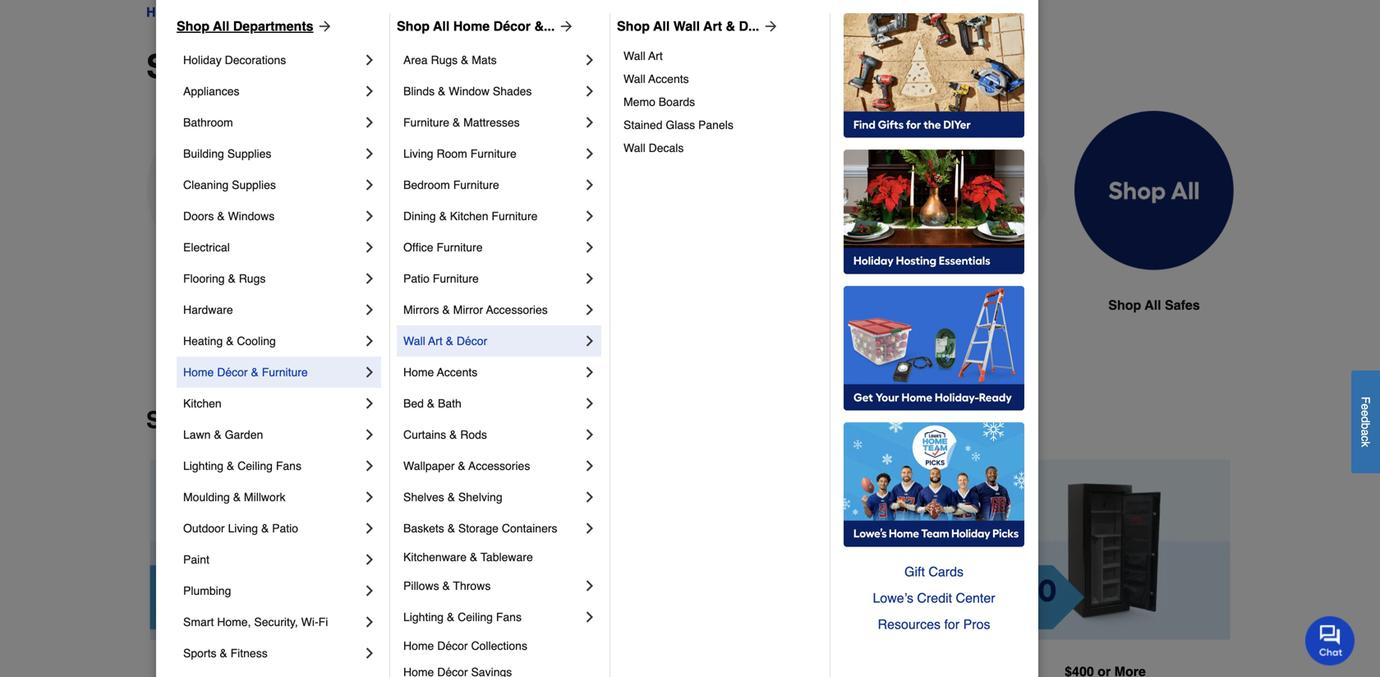 Task type: describe. For each thing, give the bounding box(es) containing it.
kitchenware
[[403, 551, 467, 564]]

& for curtains & rods link
[[450, 428, 457, 441]]

art inside shop all wall art & d... link
[[704, 18, 722, 34]]

electrical link
[[183, 232, 362, 263]]

wall art & décor
[[403, 334, 487, 348]]

fi
[[319, 615, 328, 629]]

holiday decorations
[[183, 53, 286, 67]]

pillows & throws
[[403, 579, 491, 592]]

gift cards link
[[844, 559, 1025, 585]]

chevron right image for bathroom
[[362, 114, 378, 131]]

chevron right image for flooring & rugs
[[362, 270, 378, 287]]

fitness
[[231, 647, 268, 660]]

blinds & window shades
[[403, 85, 532, 98]]

a black sentrysafe fireproof safe. image
[[146, 111, 306, 270]]

& for the 'dining & kitchen furniture' link
[[439, 210, 447, 223]]

lawn & garden
[[183, 428, 263, 441]]

0 horizontal spatial patio
[[272, 522, 298, 535]]

furniture & mattresses
[[403, 116, 520, 129]]

& for blinds & window shades link
[[438, 85, 446, 98]]

0 vertical spatial kitchen
[[450, 210, 489, 223]]

furniture up dining & kitchen furniture
[[453, 178, 499, 191]]

memo boards link
[[624, 90, 818, 113]]

home accents
[[403, 366, 478, 379]]

living inside outdoor living & patio link
[[228, 522, 258, 535]]

a black honeywell chest safe with the top open. image
[[703, 111, 863, 270]]

credit
[[917, 590, 952, 606]]

& for furniture & mattresses link
[[453, 116, 460, 129]]

arrow right image
[[555, 18, 575, 35]]

&...
[[534, 18, 555, 34]]

wall decals link
[[624, 136, 818, 159]]

holiday hosting essentials. image
[[844, 150, 1025, 274]]

& for the mirrors & mirror accessories link
[[442, 303, 450, 316]]

home link
[[146, 2, 183, 22]]

sports & fitness link
[[183, 638, 362, 669]]

curtains
[[403, 428, 446, 441]]

chevron right image for wallpaper & accessories
[[582, 458, 598, 474]]

0 vertical spatial lighting & ceiling fans link
[[183, 450, 362, 482]]

by
[[278, 407, 305, 433]]

shelves
[[403, 491, 444, 504]]

bedroom
[[403, 178, 450, 191]]

cooling
[[237, 334, 276, 348]]

home for home
[[146, 5, 183, 20]]

living inside 'living room furniture' link
[[403, 147, 434, 160]]

1 vertical spatial hardware link
[[183, 294, 362, 325]]

fireproof
[[178, 297, 235, 313]]

0 horizontal spatial lighting & ceiling fans
[[183, 459, 302, 472]]

lowe's home team holiday picks. image
[[844, 422, 1025, 547]]

$99 or less. image
[[150, 460, 400, 640]]

shop all departments
[[177, 18, 314, 34]]

furniture & mattresses link
[[403, 107, 582, 138]]

home décor & furniture
[[183, 366, 308, 379]]

wallpaper
[[403, 459, 455, 472]]

chevron right image for appliances
[[362, 83, 378, 99]]

bathroom link
[[183, 107, 362, 138]]

pillows
[[403, 579, 439, 592]]

paint link
[[183, 544, 362, 575]]

furniture down dining & kitchen furniture
[[437, 241, 483, 254]]

blinds & window shades link
[[403, 76, 582, 107]]

art for wall art & décor
[[428, 334, 443, 348]]

chevron right image for pillows & throws
[[582, 578, 598, 594]]

outdoor living & patio link
[[183, 513, 362, 544]]

arrow right image for shop all wall art & d...
[[760, 18, 779, 35]]

dining
[[403, 210, 436, 223]]

all for safes
[[1145, 297, 1162, 313]]

shop safes by price
[[146, 407, 367, 433]]

chevron right image for living room furniture
[[582, 145, 598, 162]]

area rugs & mats link
[[403, 44, 582, 76]]

lighting for top lighting & ceiling fans link
[[183, 459, 224, 472]]

mirrors & mirror accessories link
[[403, 294, 582, 325]]

moulding & millwork
[[183, 491, 286, 504]]

resources
[[878, 617, 941, 632]]

furniture down blinds
[[403, 116, 450, 129]]

wall for wall art & décor
[[403, 334, 425, 348]]

chevron right image for home décor & furniture
[[362, 364, 378, 380]]

chevron right image for paint
[[362, 551, 378, 568]]

ceiling for the bottommost lighting & ceiling fans link
[[458, 611, 493, 624]]

décor down mirrors & mirror accessories
[[457, 334, 487, 348]]

outdoor
[[183, 522, 225, 535]]

shelves & shelving link
[[403, 482, 582, 513]]

fireproof safes link
[[146, 111, 306, 355]]

bath
[[438, 397, 462, 410]]

& for pillows & throws link
[[442, 579, 450, 592]]

shades
[[493, 85, 532, 98]]

décor left &...
[[494, 18, 531, 34]]

flooring
[[183, 272, 225, 285]]

d
[[1360, 416, 1373, 423]]

fireproof safes
[[178, 297, 274, 313]]

0 vertical spatial hardware link
[[197, 2, 257, 22]]

office
[[403, 241, 434, 254]]

chevron right image for dining & kitchen furniture
[[582, 208, 598, 224]]

cleaning
[[183, 178, 229, 191]]

shop all. image
[[1075, 111, 1234, 271]]

bed & bath
[[403, 397, 462, 410]]

f e e d b a c k
[[1360, 397, 1373, 447]]

paint
[[183, 553, 209, 566]]

c
[[1360, 436, 1373, 441]]

heating & cooling link
[[183, 325, 362, 357]]

wall inside shop all wall art & d... link
[[674, 18, 700, 34]]

shop all home décor &... link
[[397, 16, 575, 36]]

window
[[449, 85, 490, 98]]

& for baskets & storage containers link
[[448, 522, 455, 535]]

wall art link
[[624, 44, 818, 67]]

chevron right image for home accents
[[582, 364, 598, 380]]

furniture down furniture & mattresses link
[[471, 147, 517, 160]]

2 e from the top
[[1360, 410, 1373, 416]]

chevron right image for heating & cooling
[[362, 333, 378, 349]]

chevron right image for wall art & décor
[[582, 333, 598, 349]]

a black sentrysafe home safe with the door ajar. image
[[518, 111, 677, 270]]

safes link
[[271, 2, 305, 22]]

$100 to $200. image
[[426, 460, 677, 640]]

home for home safes
[[560, 297, 596, 313]]

wall for wall decals
[[624, 141, 646, 154]]

for
[[945, 617, 960, 632]]

0 vertical spatial accessories
[[486, 303, 548, 316]]

get your home holiday-ready. image
[[844, 286, 1025, 411]]

f
[[1360, 397, 1373, 404]]

bathroom
[[183, 116, 233, 129]]

living room furniture link
[[403, 138, 582, 169]]

chevron right image for doors & windows
[[362, 208, 378, 224]]

& for top lighting & ceiling fans link
[[227, 459, 234, 472]]

smart home, security, wi-fi
[[183, 615, 328, 629]]

chevron right image for sports & fitness
[[362, 645, 378, 661]]

shop for shop all wall art & d...
[[617, 18, 650, 34]]

collections
[[471, 639, 528, 652]]

shop for shop all home décor &...
[[397, 18, 430, 34]]

patio furniture link
[[403, 263, 582, 294]]

plumbing link
[[183, 575, 362, 606]]

& up home accents
[[446, 334, 454, 348]]

bedroom furniture link
[[403, 169, 582, 201]]

fans for the bottommost lighting & ceiling fans link
[[496, 611, 522, 624]]

smart
[[183, 615, 214, 629]]

lowe's credit center link
[[844, 585, 1025, 611]]

chevron right image for building supplies
[[362, 145, 378, 162]]

bed & bath link
[[403, 388, 582, 419]]

ceiling for top lighting & ceiling fans link
[[238, 459, 273, 472]]

chevron right image for mirrors & mirror accessories
[[582, 302, 598, 318]]

pillows & throws link
[[403, 570, 582, 602]]

1 horizontal spatial lighting & ceiling fans
[[403, 611, 522, 624]]

file
[[938, 297, 961, 313]]

shop for shop safes by price
[[146, 407, 204, 433]]

cleaning supplies link
[[183, 169, 362, 201]]



Task type: vqa. For each thing, say whether or not it's contained in the screenshot.
rightmost LIGHTING
yes



Task type: locate. For each thing, give the bounding box(es) containing it.
blinds
[[403, 85, 435, 98]]

& left millwork
[[233, 491, 241, 504]]

wall up wall art link
[[674, 18, 700, 34]]

wall accents
[[624, 72, 689, 85]]

moulding & millwork link
[[183, 482, 362, 513]]

1 vertical spatial accents
[[437, 366, 478, 379]]

1 vertical spatial art
[[649, 49, 663, 62]]

0 vertical spatial art
[[704, 18, 722, 34]]

mats
[[472, 53, 497, 67]]

0 vertical spatial accents
[[649, 72, 689, 85]]

shelves & shelving
[[403, 491, 503, 504]]

d...
[[739, 18, 760, 34]]

& for 'doors & windows' link
[[217, 210, 225, 223]]

wall up wall accents
[[624, 49, 646, 62]]

lighting up moulding
[[183, 459, 224, 472]]

2 shop from the left
[[397, 18, 430, 34]]

1 horizontal spatial ceiling
[[458, 611, 493, 624]]

& down cooling
[[251, 366, 259, 379]]

& inside "link"
[[470, 551, 478, 564]]

accessories down curtains & rods link
[[469, 459, 530, 472]]

lighting & ceiling fans up home décor collections
[[403, 611, 522, 624]]

k
[[1360, 441, 1373, 447]]

accents
[[649, 72, 689, 85], [437, 366, 478, 379]]

1 vertical spatial lighting
[[403, 611, 444, 624]]

1 e from the top
[[1360, 404, 1373, 410]]

chevron right image for hardware
[[362, 302, 378, 318]]

1 arrow right image from the left
[[314, 18, 333, 35]]

1 horizontal spatial patio
[[403, 272, 430, 285]]

sports
[[183, 647, 217, 660]]

gift
[[905, 564, 925, 579]]

0 vertical spatial rugs
[[431, 53, 458, 67]]

patio up paint link
[[272, 522, 298, 535]]

gun safes link
[[332, 111, 491, 355]]

wall art & décor link
[[403, 325, 582, 357]]

ceiling up millwork
[[238, 459, 273, 472]]

patio up gun safes
[[403, 272, 430, 285]]

home,
[[217, 615, 251, 629]]

0 horizontal spatial fans
[[276, 459, 302, 472]]

& left cooling
[[226, 334, 234, 348]]

arrow right image inside shop all wall art & d... link
[[760, 18, 779, 35]]

all for wall
[[653, 18, 670, 34]]

0 horizontal spatial arrow right image
[[314, 18, 333, 35]]

0 vertical spatial ceiling
[[238, 459, 273, 472]]

0 vertical spatial supplies
[[227, 147, 272, 160]]

chevron right image for baskets & storage containers
[[582, 520, 598, 537]]

area
[[403, 53, 428, 67]]

heating
[[183, 334, 223, 348]]

& inside 'link'
[[220, 647, 227, 660]]

art up wall art link
[[704, 18, 722, 34]]

kitchen down bedroom furniture
[[450, 210, 489, 223]]

ceiling up home décor collections
[[458, 611, 493, 624]]

1 horizontal spatial rugs
[[431, 53, 458, 67]]

décor down "heating & cooling"
[[217, 366, 248, 379]]

hardware link up holiday decorations
[[197, 2, 257, 22]]

shop up wall art
[[617, 18, 650, 34]]

chevron right image for moulding & millwork
[[362, 489, 378, 505]]

hardware down flooring
[[183, 303, 233, 316]]

art inside 'wall art & décor' link
[[428, 334, 443, 348]]

0 horizontal spatial accents
[[437, 366, 478, 379]]

0 vertical spatial lighting
[[183, 459, 224, 472]]

& right shelves
[[448, 491, 455, 504]]

doors & windows
[[183, 210, 275, 223]]

fans up moulding & millwork link
[[276, 459, 302, 472]]

& for the "lawn & garden" link
[[214, 428, 222, 441]]

2 horizontal spatial shop
[[617, 18, 650, 34]]

1 vertical spatial supplies
[[232, 178, 276, 191]]

0 horizontal spatial lighting
[[183, 459, 224, 472]]

chevron right image for bedroom furniture
[[582, 177, 598, 193]]

lighting & ceiling fans link up millwork
[[183, 450, 362, 482]]

cards
[[929, 564, 964, 579]]

e up b
[[1360, 410, 1373, 416]]

chevron right image for bed & bath
[[582, 395, 598, 412]]

gift cards
[[905, 564, 964, 579]]

chevron right image for kitchen
[[362, 395, 378, 412]]

cleaning supplies
[[183, 178, 276, 191]]

0 horizontal spatial shop
[[177, 18, 210, 34]]

lighting & ceiling fans link up collections
[[403, 602, 582, 633]]

shop up the area
[[397, 18, 430, 34]]

security,
[[254, 615, 298, 629]]

0 vertical spatial hardware
[[197, 5, 257, 20]]

electrical
[[183, 241, 230, 254]]

supplies for building supplies
[[227, 147, 272, 160]]

0 horizontal spatial lighting & ceiling fans link
[[183, 450, 362, 482]]

0 vertical spatial lighting & ceiling fans
[[183, 459, 302, 472]]

& up the shelves & shelving
[[458, 459, 466, 472]]

& left mats
[[461, 53, 469, 67]]

0 vertical spatial living
[[403, 147, 434, 160]]

1 horizontal spatial lighting & ceiling fans link
[[403, 602, 582, 633]]

art for wall art
[[649, 49, 663, 62]]

wallpaper & accessories link
[[403, 450, 582, 482]]

lighting down pillows
[[403, 611, 444, 624]]

chevron right image for blinds & window shades
[[582, 83, 598, 99]]

chevron right image for plumbing
[[362, 583, 378, 599]]

chevron right image for lighting & ceiling fans
[[582, 609, 598, 625]]

wall for wall art
[[624, 49, 646, 62]]

wall down mirrors
[[403, 334, 425, 348]]

1 vertical spatial ceiling
[[458, 611, 493, 624]]

shop for shop all departments
[[177, 18, 210, 34]]

1 horizontal spatial arrow right image
[[760, 18, 779, 35]]

0 horizontal spatial living
[[228, 522, 258, 535]]

resources for pros link
[[844, 611, 1025, 638]]

1 vertical spatial hardware
[[183, 303, 233, 316]]

lighting & ceiling fans down garden
[[183, 459, 302, 472]]

wall up memo in the top of the page
[[624, 72, 646, 85]]

1 vertical spatial patio
[[272, 522, 298, 535]]

& for the bottommost lighting & ceiling fans link
[[447, 611, 455, 624]]

chevron right image for furniture & mattresses
[[582, 114, 598, 131]]

wall down stained
[[624, 141, 646, 154]]

accents up boards
[[649, 72, 689, 85]]

arrow right image for shop all departments
[[314, 18, 333, 35]]

1 horizontal spatial fans
[[496, 611, 522, 624]]

home décor collections link
[[403, 633, 598, 659]]

home décor collections
[[403, 639, 528, 652]]

lighting for the bottommost lighting & ceiling fans link
[[403, 611, 444, 624]]

chevron right image for electrical
[[362, 239, 378, 256]]

1 horizontal spatial shop
[[1109, 297, 1142, 313]]

living up bedroom
[[403, 147, 434, 160]]

hardware link up cooling
[[183, 294, 362, 325]]

building supplies
[[183, 147, 272, 160]]

0 vertical spatial shop
[[1109, 297, 1142, 313]]

rugs down electrical link
[[239, 272, 266, 285]]

0 horizontal spatial rugs
[[239, 272, 266, 285]]

2 arrow right image from the left
[[760, 18, 779, 35]]

flooring & rugs
[[183, 272, 266, 285]]

chevron right image
[[362, 52, 378, 68], [582, 52, 598, 68], [582, 83, 598, 99], [362, 145, 378, 162], [362, 208, 378, 224], [582, 208, 598, 224], [582, 239, 598, 256], [362, 270, 378, 287], [362, 333, 378, 349], [582, 333, 598, 349], [582, 364, 598, 380], [362, 395, 378, 412], [582, 395, 598, 412], [362, 426, 378, 443], [582, 426, 598, 443], [582, 458, 598, 474], [362, 489, 378, 505], [362, 551, 378, 568], [362, 583, 378, 599], [582, 609, 598, 625], [362, 614, 378, 630]]

flooring & rugs link
[[183, 263, 362, 294]]

& for shelves & shelving link
[[448, 491, 455, 504]]

building supplies link
[[183, 138, 362, 169]]

accessories up 'wall art & décor' link in the left of the page
[[486, 303, 548, 316]]

1 vertical spatial living
[[228, 522, 258, 535]]

arrow right image inside shop all departments link
[[314, 18, 333, 35]]

& up throws
[[470, 551, 478, 564]]

& for heating & cooling link on the left
[[226, 334, 234, 348]]

wall for wall accents
[[624, 72, 646, 85]]

chevron right image for lawn & garden
[[362, 426, 378, 443]]

mirrors
[[403, 303, 439, 316]]

chevron right image for area rugs & mats
[[582, 52, 598, 68]]

throws
[[453, 579, 491, 592]]

art up wall accents
[[649, 49, 663, 62]]

& for wallpaper & accessories link
[[458, 459, 466, 472]]

e
[[1360, 404, 1373, 410], [1360, 410, 1373, 416]]

wi-
[[301, 615, 319, 629]]

chevron right image
[[362, 83, 378, 99], [362, 114, 378, 131], [582, 114, 598, 131], [582, 145, 598, 162], [362, 177, 378, 193], [582, 177, 598, 193], [362, 239, 378, 256], [582, 270, 598, 287], [362, 302, 378, 318], [582, 302, 598, 318], [362, 364, 378, 380], [362, 458, 378, 474], [582, 489, 598, 505], [362, 520, 378, 537], [582, 520, 598, 537], [582, 578, 598, 594], [362, 645, 378, 661]]

shop all home décor &...
[[397, 18, 555, 34]]

& left d... at the top right of the page
[[726, 18, 735, 34]]

wall inside 'wall art & décor' link
[[403, 334, 425, 348]]

living
[[403, 147, 434, 160], [228, 522, 258, 535]]

fans for top lighting & ceiling fans link
[[276, 459, 302, 472]]

patio
[[403, 272, 430, 285], [272, 522, 298, 535]]

arrow right image right safes link
[[314, 18, 333, 35]]

1 horizontal spatial kitchen
[[450, 210, 489, 223]]

home
[[146, 5, 183, 20], [453, 18, 490, 34], [560, 297, 596, 313], [183, 366, 214, 379], [403, 366, 434, 379], [403, 639, 434, 652]]

hardware
[[197, 5, 257, 20], [183, 303, 233, 316]]

appliances
[[183, 85, 240, 98]]

0 horizontal spatial shop
[[146, 407, 204, 433]]

& up living room furniture
[[453, 116, 460, 129]]

$200 to $400. image
[[703, 460, 954, 640]]

home for home décor collections
[[403, 639, 434, 652]]

kitchenware & tableware link
[[403, 544, 598, 570]]

& for moulding & millwork link
[[233, 491, 241, 504]]

& right doors
[[217, 210, 225, 223]]

furniture up kitchen link
[[262, 366, 308, 379]]

area rugs & mats
[[403, 53, 497, 67]]

lighting
[[183, 459, 224, 472], [403, 611, 444, 624]]

resources for pros
[[878, 617, 991, 632]]

1 vertical spatial fans
[[496, 611, 522, 624]]

1 vertical spatial lighting & ceiling fans link
[[403, 602, 582, 633]]

1 horizontal spatial accents
[[649, 72, 689, 85]]

mirrors & mirror accessories
[[403, 303, 548, 316]]

shop for shop all safes
[[1109, 297, 1142, 313]]

arrow right image up wall art link
[[760, 18, 779, 35]]

rods
[[460, 428, 487, 441]]

living down moulding & millwork at bottom
[[228, 522, 258, 535]]

fans
[[276, 459, 302, 472], [496, 611, 522, 624]]

supplies up windows
[[232, 178, 276, 191]]

chevron right image for smart home, security, wi-fi
[[362, 614, 378, 630]]

baskets & storage containers
[[403, 522, 558, 535]]

3 shop from the left
[[617, 18, 650, 34]]

furniture up "office furniture" link
[[492, 210, 538, 223]]

lighting & ceiling fans link
[[183, 450, 362, 482], [403, 602, 582, 633]]

chevron right image for patio furniture
[[582, 270, 598, 287]]

décor left collections
[[437, 639, 468, 652]]

boards
[[659, 95, 695, 108]]

dining & kitchen furniture link
[[403, 201, 582, 232]]

baskets
[[403, 522, 444, 535]]

home for home accents
[[403, 366, 434, 379]]

furniture up mirror
[[433, 272, 479, 285]]

shop all wall art & d...
[[617, 18, 760, 34]]

& down pillows & throws
[[447, 611, 455, 624]]

wall inside wall art link
[[624, 49, 646, 62]]

1 vertical spatial accessories
[[469, 459, 530, 472]]

1 vertical spatial kitchen
[[183, 397, 222, 410]]

chevron right image for lighting & ceiling fans
[[362, 458, 378, 474]]

e up d in the right bottom of the page
[[1360, 404, 1373, 410]]

chevron right image for shelves & shelving
[[582, 489, 598, 505]]

1 horizontal spatial shop
[[397, 18, 430, 34]]

& left rods
[[450, 428, 457, 441]]

appliances link
[[183, 76, 362, 107]]

find gifts for the diyer. image
[[844, 13, 1025, 138]]

chevron right image for office furniture
[[582, 239, 598, 256]]

curtains & rods
[[403, 428, 487, 441]]

hardware link
[[197, 2, 257, 22], [183, 294, 362, 325]]

kitchen link
[[183, 388, 362, 419]]

rugs right the area
[[431, 53, 458, 67]]

shop
[[1109, 297, 1142, 313], [146, 407, 204, 433]]

& for bed & bath link
[[427, 397, 435, 410]]

& left mirror
[[442, 303, 450, 316]]

1 horizontal spatial lighting
[[403, 611, 444, 624]]

supplies up cleaning supplies
[[227, 147, 272, 160]]

home for home décor & furniture
[[183, 366, 214, 379]]

1 vertical spatial lighting & ceiling fans
[[403, 611, 522, 624]]

$400 or more. image
[[980, 460, 1231, 640]]

mattresses
[[464, 116, 520, 129]]

& right dining
[[439, 210, 447, 223]]

2 horizontal spatial art
[[704, 18, 722, 34]]

curtains & rods link
[[403, 419, 582, 450]]

2 vertical spatial art
[[428, 334, 443, 348]]

art inside wall art link
[[649, 49, 663, 62]]

shop up holiday
[[177, 18, 210, 34]]

chevron right image for holiday decorations
[[362, 52, 378, 68]]

1 vertical spatial rugs
[[239, 272, 266, 285]]

& right lawn
[[214, 428, 222, 441]]

0 horizontal spatial ceiling
[[238, 459, 273, 472]]

lowe's credit center
[[873, 590, 996, 606]]

0 horizontal spatial art
[[428, 334, 443, 348]]

& for sports & fitness 'link'
[[220, 647, 227, 660]]

supplies for cleaning supplies
[[232, 178, 276, 191]]

1 horizontal spatial art
[[649, 49, 663, 62]]

living room furniture
[[403, 147, 517, 160]]

tableware
[[481, 551, 533, 564]]

0 vertical spatial patio
[[403, 272, 430, 285]]

gun
[[379, 297, 405, 313]]

kitchen up lawn
[[183, 397, 222, 410]]

& for 'kitchenware & tableware' "link"
[[470, 551, 478, 564]]

decorations
[[225, 53, 286, 67]]

& left the storage
[[448, 522, 455, 535]]

0 vertical spatial fans
[[276, 459, 302, 472]]

chevron right image for curtains & rods
[[582, 426, 598, 443]]

ceiling
[[238, 459, 273, 472], [458, 611, 493, 624]]

1 shop from the left
[[177, 18, 210, 34]]

art up home accents
[[428, 334, 443, 348]]

wall inside wall accents link
[[624, 72, 646, 85]]

& down millwork
[[261, 522, 269, 535]]

chevron right image for outdoor living & patio
[[362, 520, 378, 537]]

& right blinds
[[438, 85, 446, 98]]

& right pillows
[[442, 579, 450, 592]]

shop all wall art & d... link
[[617, 16, 779, 36]]

lighting & ceiling fans
[[183, 459, 302, 472], [403, 611, 522, 624]]

& up moulding & millwork at bottom
[[227, 459, 234, 472]]

storage
[[458, 522, 499, 535]]

lawn
[[183, 428, 211, 441]]

all for departments
[[213, 18, 230, 34]]

shop
[[177, 18, 210, 34], [397, 18, 430, 34], [617, 18, 650, 34]]

fans up home décor collections link
[[496, 611, 522, 624]]

chat invite button image
[[1306, 616, 1356, 666]]

building
[[183, 147, 224, 160]]

chevron right image for cleaning supplies
[[362, 177, 378, 193]]

supplies inside 'link'
[[227, 147, 272, 160]]

bed
[[403, 397, 424, 410]]

center
[[956, 590, 996, 606]]

& right bed
[[427, 397, 435, 410]]

room
[[437, 147, 467, 160]]

& right sports
[[220, 647, 227, 660]]

1 horizontal spatial living
[[403, 147, 434, 160]]

rugs
[[431, 53, 458, 67], [239, 272, 266, 285]]

memo
[[624, 95, 656, 108]]

hardware up holiday decorations
[[197, 5, 257, 20]]

all for home
[[433, 18, 450, 34]]

0 horizontal spatial kitchen
[[183, 397, 222, 410]]

& up the fireproof safes
[[228, 272, 236, 285]]

a tall black sports afield gun safe. image
[[332, 111, 491, 270]]

millwork
[[244, 491, 286, 504]]

accents up bath
[[437, 366, 478, 379]]

kitchenware & tableware
[[403, 551, 533, 564]]

a black sentrysafe file safe with a key in the lock and the lid ajar. image
[[889, 111, 1049, 270]]

accents for wall accents
[[649, 72, 689, 85]]

1 vertical spatial shop
[[146, 407, 204, 433]]

accents for home accents
[[437, 366, 478, 379]]

all
[[213, 18, 230, 34], [433, 18, 450, 34], [653, 18, 670, 34], [1145, 297, 1162, 313]]

wall inside wall decals 'link'
[[624, 141, 646, 154]]

& for flooring & rugs link
[[228, 272, 236, 285]]

arrow right image
[[314, 18, 333, 35], [760, 18, 779, 35]]



